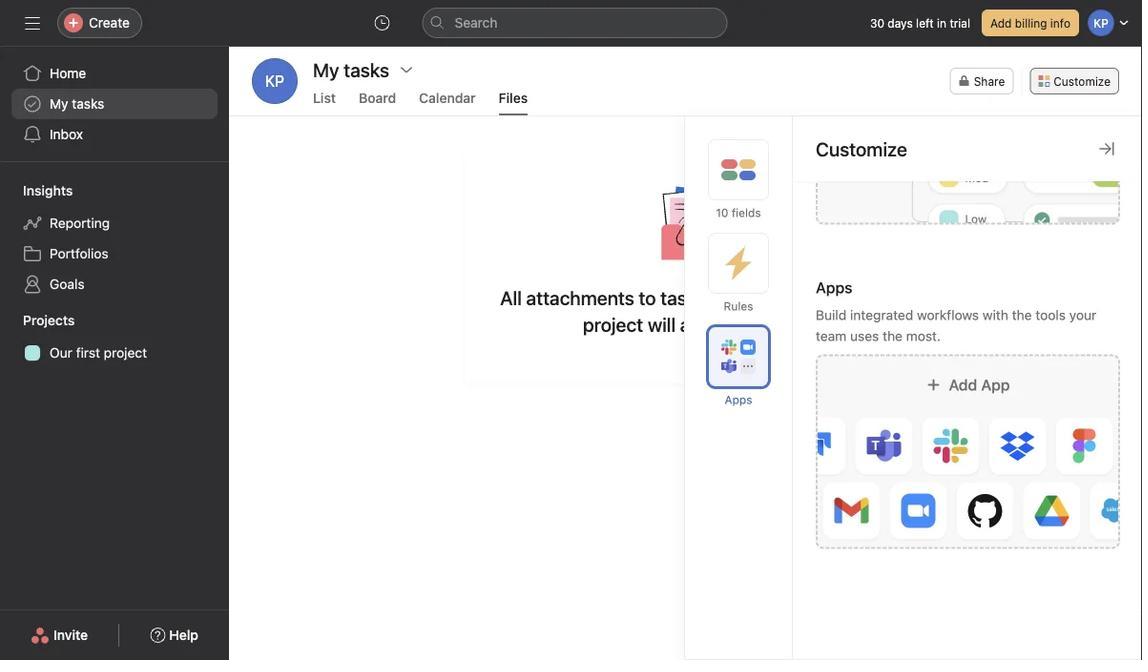 Task type: vqa. For each thing, say whether or not it's contained in the screenshot.
joined
no



Task type: describe. For each thing, give the bounding box(es) containing it.
my tasks
[[313, 58, 389, 81]]

reporting link
[[11, 208, 218, 239]]

0 vertical spatial in
[[937, 16, 947, 30]]

1 vertical spatial customize
[[816, 137, 907, 160]]

info
[[1050, 16, 1071, 30]]

uses
[[850, 329, 879, 344]]

search
[[455, 15, 498, 31]]

insights element
[[0, 174, 229, 303]]

trial
[[950, 16, 970, 30]]

my tasks link
[[11, 89, 218, 119]]

days
[[888, 16, 913, 30]]

reporting
[[50, 215, 110, 231]]

projects element
[[0, 303, 229, 372]]

project inside 'link'
[[104, 345, 147, 361]]

help button
[[138, 618, 211, 653]]

&
[[711, 286, 724, 309]]

our
[[50, 345, 72, 361]]

add for add app
[[949, 376, 977, 395]]

tasks inside global element
[[72, 96, 104, 112]]

1 vertical spatial apps
[[725, 393, 752, 406]]

our first project link
[[11, 338, 218, 368]]

calendar
[[419, 90, 476, 106]]

30
[[870, 16, 884, 30]]

kp button
[[252, 58, 298, 104]]

left
[[916, 16, 934, 30]]

inbox
[[50, 126, 83, 142]]

all attachments to tasks & messages in this project will appear here.
[[500, 286, 871, 335]]

invite
[[53, 627, 88, 643]]

med
[[965, 172, 989, 185]]

my
[[50, 96, 68, 112]]

share button
[[950, 68, 1014, 94]]

all
[[500, 286, 522, 309]]

list
[[313, 90, 336, 106]]

add app
[[949, 376, 1010, 395]]

add for add billing info
[[990, 16, 1012, 30]]

add billing info button
[[982, 10, 1079, 36]]

most.
[[906, 329, 941, 344]]

your
[[1069, 308, 1097, 323]]

create
[[89, 15, 130, 31]]

0 vertical spatial the
[[1012, 308, 1032, 323]]

goals link
[[11, 269, 218, 300]]

kp
[[265, 72, 284, 90]]

tools
[[1036, 308, 1066, 323]]

insights
[[23, 183, 73, 198]]

help
[[169, 627, 198, 643]]

insights button
[[0, 181, 73, 200]]

inbox link
[[11, 119, 218, 150]]

add app button
[[815, 355, 1121, 550]]

billing
[[1015, 16, 1047, 30]]

this
[[839, 286, 871, 309]]

projects button
[[0, 311, 75, 330]]

global element
[[0, 47, 229, 161]]

10 fields
[[716, 206, 761, 219]]



Task type: locate. For each thing, give the bounding box(es) containing it.
calendar link
[[419, 90, 476, 115]]

1 vertical spatial in
[[820, 286, 835, 309]]

board
[[359, 90, 396, 106]]

0 vertical spatial tasks
[[72, 96, 104, 112]]

0 horizontal spatial the
[[883, 329, 903, 344]]

close details image
[[1099, 141, 1114, 156]]

in left this
[[820, 286, 835, 309]]

add billing info
[[990, 16, 1071, 30]]

tasks right my
[[72, 96, 104, 112]]

1 vertical spatial tasks
[[660, 286, 706, 309]]

messages
[[728, 286, 815, 309]]

10
[[716, 206, 728, 219]]

project right first
[[104, 345, 147, 361]]

workflows
[[917, 308, 979, 323]]

to
[[639, 286, 656, 309]]

project
[[583, 313, 643, 335], [104, 345, 147, 361]]

30 days left in trial
[[870, 16, 970, 30]]

show options image
[[399, 62, 414, 77]]

the
[[1012, 308, 1032, 323], [883, 329, 903, 344]]

search button
[[422, 8, 728, 38]]

team
[[816, 329, 847, 344]]

1 horizontal spatial customize
[[1054, 74, 1111, 88]]

portfolios link
[[11, 239, 218, 269]]

search list box
[[422, 8, 728, 38]]

0 vertical spatial customize
[[1054, 74, 1111, 88]]

the down integrated
[[883, 329, 903, 344]]

0 horizontal spatial apps
[[725, 393, 752, 406]]

0 vertical spatial add
[[990, 16, 1012, 30]]

1 horizontal spatial the
[[1012, 308, 1032, 323]]

in inside all attachments to tasks & messages in this project will appear here.
[[820, 286, 835, 309]]

history image
[[374, 15, 390, 31]]

home link
[[11, 58, 218, 89]]

files
[[499, 90, 528, 106]]

board link
[[359, 90, 396, 115]]

1 horizontal spatial in
[[937, 16, 947, 30]]

integrated
[[850, 308, 913, 323]]

1 vertical spatial add
[[949, 376, 977, 395]]

0 horizontal spatial add
[[949, 376, 977, 395]]

project down attachments
[[583, 313, 643, 335]]

1 horizontal spatial project
[[583, 313, 643, 335]]

tasks
[[72, 96, 104, 112], [660, 286, 706, 309]]

1 vertical spatial the
[[883, 329, 903, 344]]

apps down the appear here.
[[725, 393, 752, 406]]

our first project
[[50, 345, 147, 361]]

in
[[937, 16, 947, 30], [820, 286, 835, 309]]

rules
[[724, 300, 753, 313]]

0 horizontal spatial in
[[820, 286, 835, 309]]

0 horizontal spatial customize
[[816, 137, 907, 160]]

in right left
[[937, 16, 947, 30]]

add inside button
[[990, 16, 1012, 30]]

home
[[50, 65, 86, 81]]

0 vertical spatial project
[[583, 313, 643, 335]]

add left app
[[949, 376, 977, 395]]

1 horizontal spatial tasks
[[660, 286, 706, 309]]

1 vertical spatial project
[[104, 345, 147, 361]]

portfolios
[[50, 246, 108, 261]]

build integrated workflows with the tools your team uses the most.
[[816, 308, 1097, 344]]

0 vertical spatial apps
[[816, 279, 852, 297]]

customize button
[[1030, 68, 1119, 94]]

appear here.
[[680, 313, 788, 335]]

attachments
[[526, 286, 634, 309]]

share
[[974, 74, 1005, 88]]

create button
[[57, 8, 142, 38]]

customize inside dropdown button
[[1054, 74, 1111, 88]]

project inside all attachments to tasks & messages in this project will appear here.
[[583, 313, 643, 335]]

1 horizontal spatial add
[[990, 16, 1012, 30]]

add inside button
[[949, 376, 977, 395]]

hide sidebar image
[[25, 15, 40, 31]]

add
[[990, 16, 1012, 30], [949, 376, 977, 395]]

my tasks
[[50, 96, 104, 112]]

the right 'with' on the right top of the page
[[1012, 308, 1032, 323]]

goals
[[50, 276, 85, 292]]

with
[[983, 308, 1008, 323]]

add left billing
[[990, 16, 1012, 30]]

tasks left &
[[660, 286, 706, 309]]

apps up the "build"
[[816, 279, 852, 297]]

invite button
[[18, 618, 100, 653]]

apps
[[816, 279, 852, 297], [725, 393, 752, 406]]

projects
[[23, 312, 75, 328]]

customize
[[1054, 74, 1111, 88], [816, 137, 907, 160]]

app
[[981, 376, 1010, 395]]

list link
[[313, 90, 336, 115]]

low
[[965, 213, 987, 226]]

will
[[648, 313, 676, 335]]

build
[[816, 308, 847, 323]]

tasks inside all attachments to tasks & messages in this project will appear here.
[[660, 286, 706, 309]]

1 horizontal spatial apps
[[816, 279, 852, 297]]

fields
[[732, 206, 761, 219]]

0 horizontal spatial tasks
[[72, 96, 104, 112]]

first
[[76, 345, 100, 361]]

files link
[[499, 90, 528, 115]]

0 horizontal spatial project
[[104, 345, 147, 361]]



